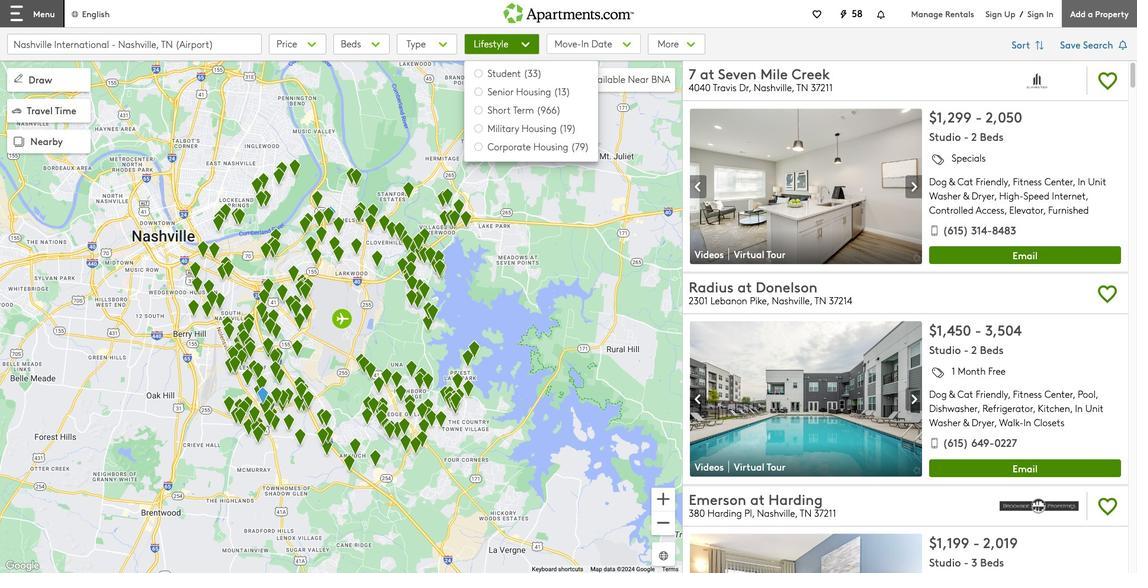 Task type: locate. For each thing, give the bounding box(es) containing it.
margin image left draw
[[12, 72, 25, 85]]

2 inside $1,299 - 2,050 studio - 2 beds
[[971, 129, 977, 144]]

(615) for $1,299
[[943, 222, 968, 237]]

dog inside dog & cat friendly fitness center pool dishwasher refrigerator kitchen
[[929, 388, 947, 400]]

friendly up high- in the right top of the page
[[976, 175, 1008, 188]]

high-speed internet controlled access elevator furnished
[[929, 190, 1089, 216]]

tn inside radius at donelson 2301 lebanon pike, nashville, tn 37214
[[814, 294, 826, 307]]

2 email button from the top
[[929, 459, 1121, 477]]

2 dog from the top
[[929, 388, 947, 400]]

1 virtual tour link from the top
[[729, 248, 793, 261]]

beds down 2,050
[[980, 129, 1004, 144]]

- up month
[[964, 342, 969, 357]]

type
[[406, 37, 426, 49]]

dr,
[[739, 81, 751, 94]]

beds inside $1,299 - 2,050 studio - 2 beds
[[980, 129, 1004, 144]]

0 vertical spatial at
[[700, 64, 714, 83]]

tn inside emerson at harding 380 harding pl, nashville, tn 37211
[[800, 507, 812, 519]]

travel
[[27, 103, 53, 116]]

58
[[852, 7, 863, 20]]

property
[[1095, 7, 1129, 19]]

free
[[988, 365, 1006, 377]]

housing
[[516, 85, 551, 98], [522, 122, 557, 134], [533, 140, 568, 153]]

english
[[82, 7, 110, 19]]

37211
[[811, 81, 833, 94], [814, 507, 836, 519]]

2 studio from the top
[[929, 342, 961, 357]]

margin image left nearby
[[11, 134, 27, 151]]

harding right 'pl,'
[[768, 489, 823, 509]]

0 vertical spatial virtual
[[734, 248, 764, 261]]

map
[[590, 566, 602, 573]]

2 in unit washer & dryer from the top
[[929, 402, 1104, 429]]

fitness for dog & cat friendly fitness center pool dishwasher refrigerator kitchen
[[1013, 388, 1042, 400]]

center up kitchen
[[1045, 388, 1073, 400]]

in left date on the top
[[581, 37, 589, 50]]

virtual up radius at donelson 2301 lebanon pike, nashville, tn 37214
[[734, 248, 764, 261]]

friendly up refrigerator
[[976, 388, 1008, 400]]

email
[[1013, 249, 1038, 262], [1013, 462, 1038, 475]]

2 center from the top
[[1045, 388, 1073, 400]]

in
[[1046, 7, 1054, 19], [581, 37, 589, 50], [1078, 175, 1086, 188], [1075, 402, 1083, 415], [1024, 416, 1031, 429]]

1 washer from the top
[[929, 190, 961, 202]]

2 (615) from the top
[[943, 435, 968, 450]]

at inside emerson at harding 380 harding pl, nashville, tn 37211
[[750, 489, 765, 509]]

email button down 0227
[[929, 459, 1121, 477]]

google image
[[3, 558, 42, 573]]

2 tour from the top
[[767, 461, 786, 474]]

37211 inside emerson at harding 380 harding pl, nashville, tn 37211
[[814, 507, 836, 519]]

housing down the (19)
[[533, 140, 568, 153]]

0 vertical spatial dog
[[929, 175, 947, 188]]

beds right price button on the top
[[341, 37, 361, 49]]

donelson
[[756, 276, 818, 296]]

1 vertical spatial fitness
[[1013, 388, 1042, 400]]

margin image inside nearby link
[[11, 134, 27, 151]]

email down 8483 at the top of the page
[[1013, 249, 1038, 262]]

studio down "$1,299"
[[929, 129, 961, 144]]

studio inside the $1,450 - 3,504 studio - 2 beds
[[929, 342, 961, 357]]

virtual
[[734, 248, 764, 261], [734, 461, 764, 474]]

2 up the specials
[[971, 129, 977, 144]]

videos up emerson
[[695, 461, 724, 474]]

(615) 649-0227 link
[[929, 435, 1017, 457]]

videos link up radius at the right
[[690, 248, 729, 261]]

2,280
[[507, 73, 531, 85]]

1 vertical spatial center
[[1045, 388, 1073, 400]]

tn inside 7 at seven mile creek 4040 travis dr, nashville, tn 37211
[[796, 81, 808, 94]]

apartments
[[533, 73, 585, 85]]

0 vertical spatial tn
[[796, 81, 808, 94]]

dryer up access in the right of the page
[[972, 190, 994, 202]]

1 vertical spatial tn
[[814, 294, 826, 307]]

senior
[[488, 85, 514, 98]]

0 vertical spatial in unit washer & dryer
[[929, 175, 1106, 202]]

1 vertical spatial in unit washer & dryer
[[929, 402, 1104, 429]]

0 vertical spatial fitness
[[1013, 175, 1042, 188]]

data
[[604, 566, 615, 573]]

controlled
[[929, 204, 973, 216]]

in unit washer & dryer
[[929, 175, 1106, 202], [929, 402, 1104, 429]]

beds for $1,450
[[980, 342, 1004, 357]]

2 fitness from the top
[[1013, 388, 1042, 400]]

at right radius at the right
[[737, 276, 752, 296]]

2 videos link from the top
[[690, 461, 729, 474]]

center for dog & cat friendly fitness center
[[1045, 175, 1073, 188]]

videos up radius at the right
[[695, 248, 724, 261]]

1 center from the top
[[1045, 175, 1073, 188]]

margin image inside 'draw' button
[[12, 72, 25, 85]]

at inside radius at donelson 2301 lebanon pike, nashville, tn 37214
[[737, 276, 752, 296]]

1 vertical spatial at
[[737, 276, 752, 296]]

1 vertical spatial 37211
[[814, 507, 836, 519]]

7
[[689, 64, 696, 83]]

email for 2,050
[[1013, 249, 1038, 262]]

at inside 7 at seven mile creek 4040 travis dr, nashville, tn 37211
[[700, 64, 714, 83]]

3
[[972, 555, 977, 570]]

tour for lebanon
[[767, 461, 786, 474]]

2 virtual tour from the top
[[734, 461, 786, 474]]

- left 3
[[964, 555, 969, 570]]

0 vertical spatial studio
[[929, 129, 961, 144]]

friendly for dog & cat friendly fitness center
[[976, 175, 1008, 188]]

$1,199
[[929, 532, 969, 552]]

0 vertical spatial washer
[[929, 190, 961, 202]]

1 vertical spatial tour
[[767, 461, 786, 474]]

virtual tour up radius at donelson 2301 lebanon pike, nashville, tn 37214
[[734, 248, 786, 261]]

0 vertical spatial email button
[[929, 247, 1121, 264]]

0 vertical spatial email
[[1013, 249, 1038, 262]]

1 vertical spatial studio
[[929, 342, 961, 357]]

1 email from the top
[[1013, 249, 1038, 262]]

videos for mile
[[695, 248, 724, 261]]

1 horizontal spatial harding
[[768, 489, 823, 509]]

tn up living room - emerson at harding image at the bottom
[[800, 507, 812, 519]]

housing down (966)
[[522, 122, 557, 134]]

shortcuts
[[558, 566, 583, 573]]

&
[[949, 175, 955, 188], [963, 190, 969, 202], [949, 388, 955, 400], [963, 416, 969, 429]]

nashville, right dr,
[[754, 81, 794, 94]]

1 horizontal spatial sign
[[1027, 7, 1044, 19]]

2 dryer from the top
[[972, 416, 994, 429]]

cat down the specials
[[958, 175, 973, 188]]

sign left up
[[985, 7, 1002, 19]]

1 vertical spatial email
[[1013, 462, 1038, 475]]

2 vertical spatial nashville,
[[757, 507, 797, 519]]

0 vertical spatial tour
[[767, 248, 786, 261]]

military
[[488, 122, 519, 134]]

1 studio from the top
[[929, 129, 961, 144]]

1 vertical spatial margin image
[[11, 134, 27, 151]]

save search button
[[1060, 34, 1130, 57]]

2 up month
[[971, 342, 977, 357]]

0 vertical spatial unit
[[1088, 175, 1106, 188]]

margin image
[[12, 72, 25, 85], [11, 134, 27, 151]]

1 videos link from the top
[[690, 248, 729, 261]]

studio inside "$1,199 - 2,019 studio - 3 beds"
[[929, 555, 961, 570]]

2 vertical spatial tn
[[800, 507, 812, 519]]

margin image for nearby
[[11, 134, 27, 151]]

fitness up refrigerator
[[1013, 388, 1042, 400]]

0 horizontal spatial sign
[[985, 7, 1002, 19]]

(615) left 649-
[[943, 435, 968, 450]]

2 email from the top
[[1013, 462, 1038, 475]]

7 at seven mile creek 4040 travis dr, nashville, tn 37211
[[689, 64, 833, 94]]

dog up controlled
[[929, 175, 947, 188]]

(615) down controlled
[[943, 222, 968, 237]]

1 friendly from the top
[[976, 175, 1008, 188]]

studio inside $1,299 - 2,050 studio - 2 beds
[[929, 129, 961, 144]]

in left closets
[[1024, 416, 1031, 429]]

1 vertical spatial email button
[[929, 459, 1121, 477]]

virtual tour link for lebanon
[[729, 461, 793, 474]]

0 vertical spatial housing
[[516, 85, 551, 98]]

emerson
[[689, 489, 746, 509]]

1 (615) from the top
[[943, 222, 968, 237]]

dryer
[[972, 190, 994, 202], [972, 416, 994, 429]]

student (33) senior housing (13) short term (966) military housing (19) corporate housing (79)
[[488, 67, 589, 153]]

3 studio from the top
[[929, 555, 961, 570]]

1 vertical spatial videos
[[695, 461, 724, 474]]

0 vertical spatial (615)
[[943, 222, 968, 237]]

nashville, for harding
[[757, 507, 797, 519]]

date
[[592, 37, 612, 50]]

1 vertical spatial videos link
[[690, 461, 729, 474]]

sign in link
[[1027, 7, 1054, 19]]

at right emerson
[[750, 489, 765, 509]]

pl,
[[744, 507, 755, 519]]

email button down 8483 at the top of the page
[[929, 247, 1121, 264]]

2 friendly from the top
[[976, 388, 1008, 400]]

0 vertical spatial 2
[[971, 129, 977, 144]]

1 email button from the top
[[929, 247, 1121, 264]]

tour
[[767, 248, 786, 261], [767, 461, 786, 474]]

tn left 37214
[[814, 294, 826, 307]]

unit down pool
[[1085, 402, 1104, 415]]

beds inside the $1,450 - 3,504 studio - 2 beds
[[980, 342, 1004, 357]]

a
[[1088, 7, 1093, 19]]

email button for $1,450 - 3,504
[[929, 459, 1121, 477]]

2 virtual tour link from the top
[[729, 461, 793, 474]]

at right 7
[[700, 64, 714, 83]]

beds right 3
[[980, 555, 1004, 570]]

virtual tour link
[[729, 248, 793, 261], [729, 461, 793, 474]]

studio for $1,450 - 3,504
[[929, 342, 961, 357]]

0 vertical spatial center
[[1045, 175, 1073, 188]]

in unit washer & dryer up elevator
[[929, 175, 1106, 202]]

margin image
[[12, 106, 21, 115]]

satellite view image
[[657, 549, 670, 563]]

beds inside "$1,199 - 2,019 studio - 3 beds"
[[980, 555, 1004, 570]]

1 vertical spatial virtual
[[734, 461, 764, 474]]

1 videos from the top
[[695, 248, 724, 261]]

1 vertical spatial dog
[[929, 388, 947, 400]]

(966)
[[537, 104, 561, 116]]

friendly inside dog & cat friendly fitness center pool dishwasher refrigerator kitchen
[[976, 388, 1008, 400]]

cat for dog & cat friendly fitness center pool dishwasher refrigerator kitchen
[[958, 388, 973, 400]]

2 sign from the left
[[1027, 7, 1044, 19]]

2,280 apartments available near bna
[[507, 73, 670, 85]]

dryer up 649-
[[972, 416, 994, 429]]

2 2 from the top
[[971, 342, 977, 357]]

fitness up 'speed'
[[1013, 175, 1042, 188]]

2
[[971, 129, 977, 144], [971, 342, 977, 357]]

studio down $1,450
[[929, 342, 961, 357]]

tour up donelson
[[767, 248, 786, 261]]

building photo - radius at donelson image
[[690, 321, 922, 477]]

0 vertical spatial cat
[[958, 175, 973, 188]]

term
[[513, 104, 534, 116]]

1 vertical spatial cat
[[958, 388, 973, 400]]

closets
[[1034, 416, 1065, 429]]

0227
[[994, 435, 1017, 450]]

1 month free
[[952, 365, 1006, 377]]

email button
[[929, 247, 1121, 264], [929, 459, 1121, 477]]

380
[[689, 507, 705, 519]]

washer down dishwasher
[[929, 416, 961, 429]]

draw button
[[7, 68, 91, 92]]

center
[[1045, 175, 1073, 188], [1045, 388, 1073, 400]]

tn for harding
[[800, 507, 812, 519]]

unit up 'furnished'
[[1088, 175, 1106, 188]]

virtual for lebanon
[[734, 461, 764, 474]]

(615) for $1,450
[[943, 435, 968, 450]]

1 vertical spatial washer
[[929, 416, 961, 429]]

in left add
[[1046, 7, 1054, 19]]

placard image image
[[690, 176, 707, 199], [906, 176, 922, 199], [690, 388, 707, 411], [906, 388, 922, 411]]

nearby link
[[7, 130, 91, 154]]

videos link up emerson
[[690, 461, 729, 474]]

cat up dishwasher
[[958, 388, 973, 400]]

1 fitness from the top
[[1013, 175, 1042, 188]]

nashville, right pike,
[[772, 294, 812, 307]]

2 cat from the top
[[958, 388, 973, 400]]

housing down '(33)'
[[516, 85, 551, 98]]

0 vertical spatial videos link
[[690, 248, 729, 261]]

center inside dog & cat friendly fitness center pool dishwasher refrigerator kitchen
[[1045, 388, 1073, 400]]

in unit washer & dryer up 0227
[[929, 402, 1104, 429]]

©2024
[[617, 566, 635, 573]]

1 vertical spatial nashville,
[[772, 294, 812, 307]]

1 sign from the left
[[985, 7, 1002, 19]]

internet
[[1052, 190, 1086, 202]]

1 virtual from the top
[[734, 248, 764, 261]]

2 vertical spatial at
[[750, 489, 765, 509]]

0 vertical spatial videos
[[695, 248, 724, 261]]

0 vertical spatial nashville,
[[754, 81, 794, 94]]

37211 right "mile"
[[811, 81, 833, 94]]

virtual tour link up emerson at harding 380 harding pl, nashville, tn 37211
[[729, 461, 793, 474]]

studio down $1,199
[[929, 555, 961, 570]]

0 vertical spatial dryer
[[972, 190, 994, 202]]

4040
[[689, 81, 711, 94]]

sign right / at the right top
[[1027, 7, 1044, 19]]

1 vertical spatial unit
[[1085, 402, 1104, 415]]

tn
[[796, 81, 808, 94], [814, 294, 826, 307], [800, 507, 812, 519]]

type button
[[397, 34, 457, 54]]

1 2 from the top
[[971, 129, 977, 144]]

center for dog & cat friendly fitness center pool dishwasher refrigerator kitchen
[[1045, 388, 1073, 400]]

1 vertical spatial dryer
[[972, 416, 994, 429]]

1 tour from the top
[[767, 248, 786, 261]]

virtual tour up emerson at harding 380 harding pl, nashville, tn 37211
[[734, 461, 786, 474]]

1 vertical spatial virtual tour link
[[729, 461, 793, 474]]

2 vertical spatial studio
[[929, 555, 961, 570]]

friendly for dog & cat friendly fitness center pool dishwasher refrigerator kitchen
[[976, 388, 1008, 400]]

emerson at harding 380 harding pl, nashville, tn 37211
[[689, 489, 836, 519]]

nashville, right 'pl,'
[[757, 507, 797, 519]]

email down 0227
[[1013, 462, 1038, 475]]

dog & cat friendly fitness center
[[929, 175, 1073, 188]]

brookside properties, inc. image
[[999, 489, 1080, 523]]

37211 up living room - emerson at harding image at the bottom
[[814, 507, 836, 519]]

1 dog from the top
[[929, 175, 947, 188]]

2 videos from the top
[[695, 461, 724, 474]]

harding left 'pl,'
[[707, 507, 742, 519]]

virtual up emerson at harding 380 harding pl, nashville, tn 37211
[[734, 461, 764, 474]]

pool
[[1078, 388, 1096, 400]]

center up internet
[[1045, 175, 1073, 188]]

bna
[[651, 73, 670, 85]]

nashville, inside emerson at harding 380 harding pl, nashville, tn 37211
[[757, 507, 797, 519]]

dog for dog & cat friendly fitness center
[[929, 175, 947, 188]]

2 inside the $1,450 - 3,504 studio - 2 beds
[[971, 342, 977, 357]]

0 vertical spatial friendly
[[976, 175, 1008, 188]]

1 vertical spatial 2
[[971, 342, 977, 357]]

nashville, inside radius at donelson 2301 lebanon pike, nashville, tn 37214
[[772, 294, 812, 307]]

terms
[[662, 566, 679, 573]]

dog up dishwasher
[[929, 388, 947, 400]]

2 virtual from the top
[[734, 461, 764, 474]]

$1,299 - 2,050 studio - 2 beds
[[929, 107, 1022, 144]]

keyboard
[[532, 566, 557, 573]]

radius at donelson 2301 lebanon pike, nashville, tn 37214
[[689, 276, 853, 307]]

studio
[[929, 129, 961, 144], [929, 342, 961, 357], [929, 555, 961, 570]]

virtual for creek
[[734, 248, 764, 261]]

at
[[700, 64, 714, 83], [737, 276, 752, 296], [750, 489, 765, 509]]

virtual tour
[[734, 248, 786, 261], [734, 461, 786, 474]]

friendly
[[976, 175, 1008, 188], [976, 388, 1008, 400]]

cat inside dog & cat friendly fitness center pool dishwasher refrigerator kitchen
[[958, 388, 973, 400]]

menu button
[[0, 0, 64, 27]]

beds up free
[[980, 342, 1004, 357]]

0 vertical spatial virtual tour
[[734, 248, 786, 261]]

virtual tour link up radius at donelson 2301 lebanon pike, nashville, tn 37214
[[729, 248, 793, 261]]

tn right "mile"
[[796, 81, 808, 94]]

1 vertical spatial virtual tour
[[734, 461, 786, 474]]

1 vertical spatial (615)
[[943, 435, 968, 450]]

$1,299
[[929, 107, 972, 126]]

0 vertical spatial margin image
[[12, 72, 25, 85]]

1 virtual tour from the top
[[734, 248, 786, 261]]

creek
[[792, 64, 830, 83]]

0 vertical spatial 37211
[[811, 81, 833, 94]]

0 vertical spatial virtual tour link
[[729, 248, 793, 261]]

- left 2,050
[[976, 107, 982, 126]]

fitness for dog & cat friendly fitness center
[[1013, 175, 1042, 188]]

1 vertical spatial friendly
[[976, 388, 1008, 400]]

student
[[488, 67, 521, 79]]

living room - emerson at harding image
[[690, 534, 922, 573]]

washer up controlled
[[929, 190, 961, 202]]

fitness inside dog & cat friendly fitness center pool dishwasher refrigerator kitchen
[[1013, 388, 1042, 400]]

tour up emerson at harding 380 harding pl, nashville, tn 37211
[[767, 461, 786, 474]]

1 cat from the top
[[958, 175, 973, 188]]



Task type: describe. For each thing, give the bounding box(es) containing it.
- up 3
[[973, 532, 980, 552]]

pike,
[[750, 294, 769, 307]]

refrigerator
[[982, 402, 1033, 415]]

2 for $1,299
[[971, 129, 977, 144]]

2,019
[[983, 532, 1018, 552]]

travel time
[[27, 103, 76, 116]]

elevator
[[1009, 204, 1043, 216]]

videos link for mile
[[690, 248, 729, 261]]

(615) 314-8483
[[943, 222, 1016, 237]]

near
[[628, 73, 649, 85]]

37214
[[829, 294, 853, 307]]

1 dryer from the top
[[972, 190, 994, 202]]

short
[[488, 104, 511, 116]]

at for seven
[[700, 64, 714, 83]]

2301
[[689, 294, 708, 307]]

$1,450 - 3,504 studio - 2 beds
[[929, 320, 1022, 357]]

draw
[[29, 73, 52, 86]]

(615) 314-8483 link
[[929, 222, 1016, 244]]

price button
[[269, 34, 326, 54]]

virtual tour for lebanon
[[734, 461, 786, 474]]

at for donelson
[[737, 276, 752, 296]]

save
[[1060, 38, 1081, 51]]

nearby
[[30, 135, 63, 148]]

beds for $1,299
[[980, 129, 1004, 144]]

radius
[[689, 276, 734, 296]]

& inside dog & cat friendly fitness center pool dishwasher refrigerator kitchen
[[949, 388, 955, 400]]

sort
[[1012, 38, 1033, 51]]

move-in date
[[555, 37, 612, 50]]

margin image for draw
[[12, 72, 25, 85]]

english link
[[70, 7, 110, 19]]

access
[[976, 204, 1004, 216]]

apartments.com logo image
[[503, 0, 634, 23]]

sign up link
[[985, 7, 1015, 19]]

dog for dog & cat friendly fitness center pool dishwasher refrigerator kitchen
[[929, 388, 947, 400]]

(79)
[[571, 140, 589, 153]]

lifestyle
[[474, 37, 508, 49]]

rentals
[[945, 7, 974, 19]]

terms link
[[662, 566, 679, 573]]

at for harding
[[750, 489, 765, 509]]

2 vertical spatial housing
[[533, 140, 568, 153]]

0 horizontal spatial harding
[[707, 507, 742, 519]]

37211 inside 7 at seven mile creek 4040 travis dr, nashville, tn 37211
[[811, 81, 833, 94]]

building photo - 7 at seven mile creek image
[[690, 109, 922, 264]]

up
[[1004, 7, 1015, 19]]

Location or Point of Interest text field
[[7, 34, 262, 54]]

nashville, inside 7 at seven mile creek 4040 travis dr, nashville, tn 37211
[[754, 81, 794, 94]]

corporate
[[488, 140, 531, 153]]

search
[[1083, 38, 1113, 51]]

keyboard shortcuts button
[[532, 566, 583, 573]]

- up the specials
[[964, 129, 969, 144]]

dishwasher
[[929, 402, 978, 415]]

1
[[952, 365, 955, 377]]

travel time button
[[7, 99, 91, 123]]

cat for dog & cat friendly fitness center
[[958, 175, 973, 188]]

walk-
[[999, 416, 1024, 429]]

(13)
[[554, 85, 570, 98]]

lifestyle button
[[464, 34, 540, 54]]

(33)
[[524, 67, 542, 79]]

314-
[[971, 222, 992, 237]]

lebanon
[[710, 294, 747, 307]]

beds button
[[333, 34, 390, 54]]

kitchen
[[1038, 402, 1070, 415]]

in inside manage rentals sign up / sign in
[[1046, 7, 1054, 19]]

add a property
[[1070, 7, 1129, 19]]

email button for $1,299 - 2,050
[[929, 247, 1121, 264]]

available
[[587, 73, 625, 85]]

(19)
[[559, 122, 576, 134]]

menu
[[33, 8, 55, 20]]

dog & cat friendly fitness center pool dishwasher refrigerator kitchen
[[929, 388, 1096, 415]]

high-
[[999, 190, 1024, 202]]

more button
[[648, 34, 705, 54]]

1 vertical spatial housing
[[522, 122, 557, 134]]

save search
[[1060, 38, 1116, 51]]

move-
[[555, 37, 581, 50]]

email for 3,504
[[1013, 462, 1038, 475]]

studio for $1,299 - 2,050
[[929, 129, 961, 144]]

speed
[[1024, 190, 1049, 202]]

in up internet
[[1078, 175, 1086, 188]]

map region
[[0, 0, 827, 573]]

3,504
[[985, 320, 1022, 339]]

in down pool
[[1075, 402, 1083, 415]]

tour for creek
[[767, 248, 786, 261]]

mile
[[760, 64, 788, 83]]

walk-in closets
[[999, 416, 1065, 429]]

2 for $1,450
[[971, 342, 977, 357]]

videos for 2301
[[695, 461, 724, 474]]

sort button
[[1006, 34, 1053, 57]]

2 washer from the top
[[929, 416, 961, 429]]

in inside "button"
[[581, 37, 589, 50]]

manage rentals link
[[911, 7, 985, 19]]

1 in unit washer & dryer from the top
[[929, 175, 1106, 202]]

- left 3,504
[[975, 320, 982, 339]]

$1,450
[[929, 320, 971, 339]]

virtual tour link for creek
[[729, 248, 793, 261]]

price
[[277, 37, 297, 49]]

elmington capital group image
[[999, 64, 1080, 98]]

manage rentals sign up / sign in
[[911, 7, 1054, 20]]

google
[[636, 566, 655, 573]]

tn for donelson
[[814, 294, 826, 307]]

keyboard shortcuts
[[532, 566, 583, 573]]

beds inside "button"
[[341, 37, 361, 49]]

/
[[1020, 8, 1023, 20]]

beds for $1,199
[[980, 555, 1004, 570]]

map data ©2024 google
[[590, 566, 655, 573]]

manage
[[911, 7, 943, 19]]

travis
[[713, 81, 737, 94]]

nashville, for donelson
[[772, 294, 812, 307]]

649-
[[971, 435, 994, 450]]

virtual tour for creek
[[734, 248, 786, 261]]

seven
[[718, 64, 757, 83]]

move-in date button
[[547, 34, 641, 54]]

8483
[[992, 222, 1016, 237]]

furnished
[[1048, 204, 1089, 216]]

videos link for 2301
[[690, 461, 729, 474]]



Task type: vqa. For each thing, say whether or not it's contained in the screenshot.


